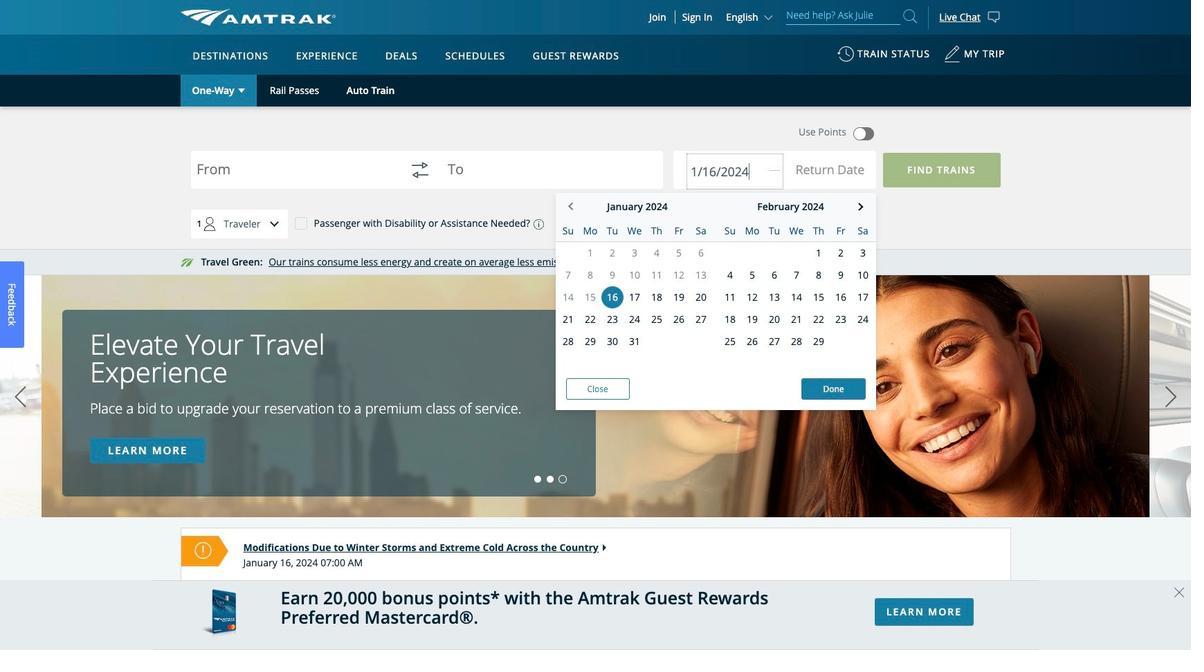 Task type: vqa. For each thing, say whether or not it's contained in the screenshot.
train status
no



Task type: locate. For each thing, give the bounding box(es) containing it.
sunday, january 7, 2024 cell
[[557, 264, 579, 287]]

thursday, january 11, 2024 cell
[[646, 264, 668, 287]]

4 column header from the left
[[624, 221, 646, 242]]

slide 2 tab
[[547, 476, 554, 483]]

grid
[[555, 221, 712, 377], [712, 221, 876, 377]]

1 column header from the left
[[557, 221, 579, 242]]

previous image
[[10, 380, 31, 414]]

From text field
[[196, 162, 392, 181]]

None checkbox
[[294, 217, 307, 229]]

9 column header from the left
[[741, 221, 763, 242]]

12 column header from the left
[[808, 221, 830, 242]]

14 column header from the left
[[852, 221, 874, 242]]

None field
[[196, 154, 392, 199], [448, 154, 644, 199], [687, 154, 783, 189], [687, 154, 783, 189]]

application
[[232, 116, 564, 309]]

amtrak image
[[180, 9, 335, 26]]

slide 3 tab
[[559, 476, 566, 483]]

row
[[555, 221, 712, 242], [712, 221, 876, 242], [555, 242, 712, 264], [712, 242, 876, 264], [555, 264, 712, 287], [712, 264, 876, 287], [555, 287, 712, 309], [712, 287, 876, 309], [555, 309, 712, 331], [712, 309, 876, 331], [555, 331, 712, 353], [712, 331, 876, 353], [555, 353, 712, 377], [712, 353, 876, 377]]

banner
[[0, 0, 1191, 320]]

switch departure and arrival stations. image
[[403, 154, 437, 187]]

Please enter your search item search field
[[786, 7, 901, 25]]

passenger image
[[196, 210, 224, 238]]

10 column header from the left
[[763, 221, 786, 242]]

3 column header from the left
[[601, 221, 624, 242]]

slide 1 tab
[[534, 476, 541, 483]]

search icon image
[[903, 7, 917, 26]]

1 grid from the left
[[555, 221, 712, 377]]

column header
[[557, 221, 579, 242], [579, 221, 601, 242], [601, 221, 624, 242], [624, 221, 646, 242], [646, 221, 668, 242], [668, 221, 690, 242], [690, 221, 712, 242], [719, 221, 741, 242], [741, 221, 763, 242], [763, 221, 786, 242], [786, 221, 808, 242], [808, 221, 830, 242], [830, 221, 852, 242], [852, 221, 874, 242]]

monday, january 8, 2024 cell
[[579, 264, 601, 287]]

regions map image
[[232, 116, 564, 309]]



Task type: describe. For each thing, give the bounding box(es) containing it.
amtrak guest rewards preferred mastercard image
[[201, 589, 236, 641]]

monday, january 1, 2024 cell
[[579, 242, 601, 264]]

6 column header from the left
[[668, 221, 690, 242]]

13 column header from the left
[[830, 221, 852, 242]]

tuesday, january 9, 2024 cell
[[601, 264, 624, 287]]

7 column header from the left
[[690, 221, 712, 242]]

friday, january 12, 2024 cell
[[668, 264, 690, 287]]

click to add the number travelers and discount types image
[[261, 210, 288, 238]]

friday, january 5, 2024 cell
[[668, 242, 690, 264]]

saturday, january 13, 2024 cell
[[690, 264, 712, 287]]

plus icon image
[[681, 217, 693, 230]]

11 column header from the left
[[786, 221, 808, 242]]

none field from
[[196, 154, 392, 199]]

select caret image
[[238, 89, 245, 92]]

5 column header from the left
[[646, 221, 668, 242]]

wednesday, january 3, 2024 cell
[[624, 242, 646, 264]]

sunday, january 14, 2024 cell
[[557, 287, 579, 309]]

2 grid from the left
[[712, 221, 876, 377]]

monday, january 15, 2024 cell
[[579, 287, 601, 309]]

tuesday, january 2, 2024 cell
[[601, 242, 624, 264]]

tuesday, january 16, 2024 cell
[[601, 287, 624, 309]]

8 column header from the left
[[719, 221, 741, 242]]

To text field
[[448, 162, 644, 181]]

next month image
[[856, 203, 863, 210]]

saturday, january 6, 2024 cell
[[690, 242, 712, 264]]

more information about accessible travel requests. image
[[530, 219, 544, 229]]

wednesday, january 10, 2024 cell
[[624, 264, 646, 287]]

next image
[[1161, 380, 1181, 414]]

none field "to"
[[448, 154, 644, 199]]

choose a slide to display tab list
[[0, 476, 569, 483]]

amtrak sustains leaf icon image
[[180, 259, 194, 267]]

thursday, january 4, 2024 cell
[[646, 242, 668, 264]]

2 column header from the left
[[579, 221, 601, 242]]



